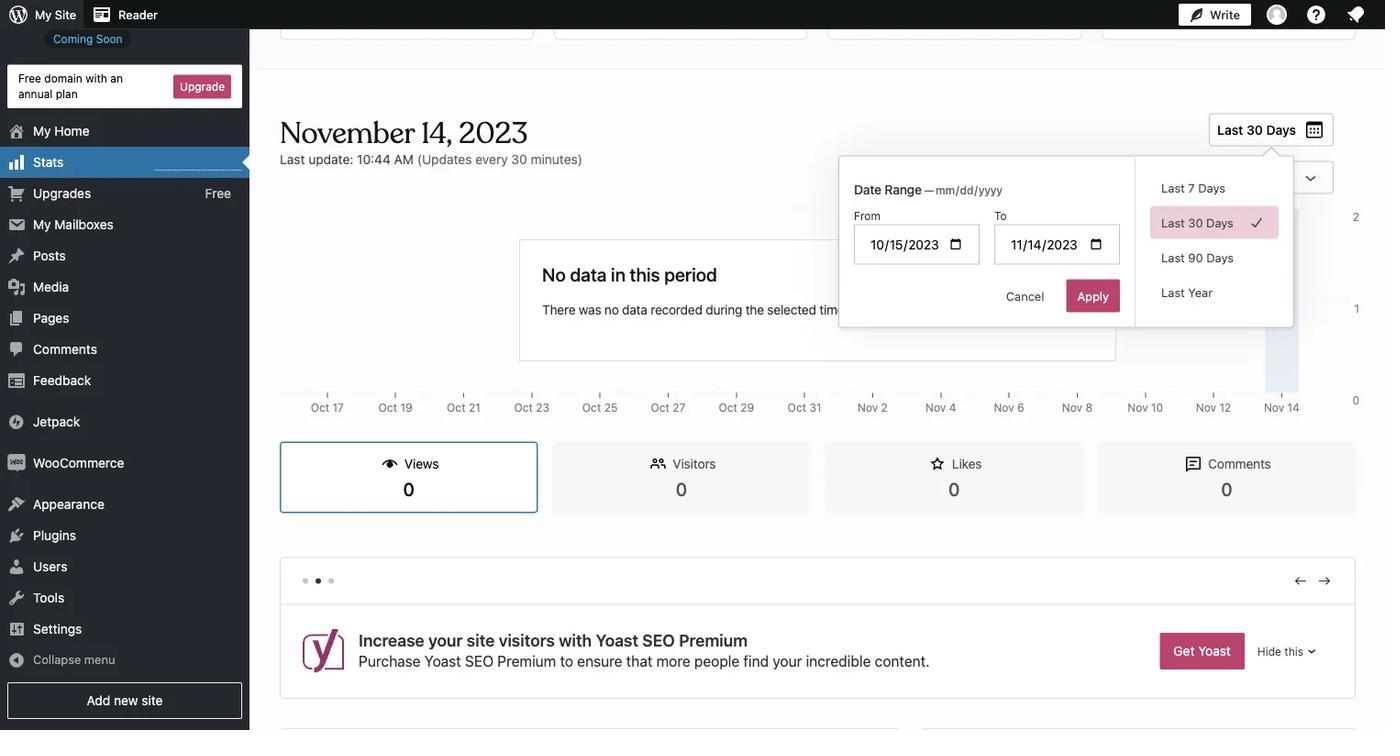 Task type: locate. For each thing, give the bounding box(es) containing it.
soon
[[96, 32, 123, 45]]

site inside increase your site visitors with yoast seo premium purchase yoast seo premium to ensure that more people find your incredible content.
[[467, 631, 495, 650]]

yoast inside button
[[1199, 644, 1231, 659]]

1 nov from the left
[[858, 401, 878, 414]]

oct left 17
[[311, 401, 330, 414]]

1 horizontal spatial site
[[467, 631, 495, 650]]

oct for oct 23
[[514, 401, 533, 414]]

views down 19
[[405, 457, 439, 472]]

0 horizontal spatial data
[[570, 263, 607, 285]]

views right —
[[956, 169, 991, 184]]

nov for nov 12
[[1196, 401, 1217, 414]]

my left site
[[35, 8, 52, 22]]

site for new
[[142, 693, 163, 708]]

1 vertical spatial 30
[[512, 151, 527, 167]]

img image inside woocommerce link
[[7, 454, 26, 473]]

1 100,000 from the top
[[1318, 211, 1360, 223]]

recorded
[[651, 302, 703, 318]]

0 vertical spatial site
[[467, 631, 495, 650]]

next image
[[1317, 573, 1333, 589]]

8 oct from the left
[[788, 401, 807, 414]]

media
[[33, 280, 69, 295]]

oct for oct 17
[[311, 401, 330, 414]]

last 30 days button up last 7 days button
[[1210, 113, 1334, 146]]

7
[[1189, 181, 1195, 195]]

comments for comments
[[33, 342, 97, 357]]

last down last 7 days
[[1162, 216, 1185, 229]]

my for my site
[[35, 8, 52, 22]]

last for last 7 days button
[[1162, 181, 1185, 195]]

0 vertical spatial 100,000
[[1318, 211, 1360, 223]]

oct left 19
[[379, 401, 397, 414]]

help image
[[1306, 4, 1328, 26]]

nov for nov 4
[[926, 401, 946, 414]]

there was no data recorded during the selected time period. try selecting a different time range.
[[542, 302, 1094, 318]]

1 vertical spatial this
[[1285, 645, 1304, 658]]

data right no
[[622, 302, 648, 318]]

None checkbox
[[1013, 168, 1031, 187]]

oct left 23
[[514, 401, 533, 414]]

0 horizontal spatial 2
[[881, 401, 888, 414]]

0 inside visitors 0
[[676, 478, 687, 499]]

users
[[33, 559, 67, 575]]

0 inside comments 0
[[1222, 478, 1233, 499]]

my profile image
[[1267, 5, 1287, 25]]

new
[[114, 693, 138, 708]]

nov left 10
[[1128, 401, 1149, 414]]

my up posts
[[33, 217, 51, 232]]

my site
[[35, 8, 76, 22]]

nov 14
[[1264, 401, 1300, 414]]

users link
[[0, 552, 250, 583]]

free
[[18, 72, 41, 85], [205, 186, 231, 201]]

1 vertical spatial img image
[[7, 454, 26, 473]]

reader
[[118, 8, 158, 22]]

last 30 days button
[[1210, 113, 1334, 146], [1151, 206, 1279, 239]]

1 horizontal spatial data
[[622, 302, 648, 318]]

1 vertical spatial site
[[142, 693, 163, 708]]

seo
[[465, 653, 494, 670]]

oct left 21
[[447, 401, 466, 414]]

last left "year"
[[1162, 285, 1185, 299]]

30 up last 7 days button
[[1247, 122, 1263, 137]]

2 100,000 from the top
[[1318, 401, 1360, 414]]

manage your notifications image
[[1345, 4, 1367, 26]]

1 vertical spatial last 30 days button
[[1151, 206, 1279, 239]]

with inside free domain with an annual plan
[[86, 72, 107, 85]]

0 vertical spatial free
[[18, 72, 41, 85]]

0
[[1170, 6, 1178, 21], [1353, 394, 1360, 407], [403, 478, 415, 499], [676, 478, 687, 499], [949, 478, 960, 499], [1222, 478, 1233, 499]]

img image left woocommerce
[[7, 454, 26, 473]]

0 inside likes 0
[[949, 478, 960, 499]]

0 vertical spatial views
[[956, 169, 991, 184]]

woocommerce
[[33, 456, 124, 471]]

14,
[[421, 115, 452, 152]]

1 horizontal spatial free
[[205, 186, 231, 201]]

that
[[627, 653, 653, 670]]

visitors 0
[[673, 457, 716, 499]]

0 right 14
[[1353, 394, 1360, 407]]

nov left 14
[[1264, 401, 1285, 414]]

23
[[536, 401, 550, 414]]

2 horizontal spatial 30
[[1247, 122, 1263, 137]]

apply button
[[1067, 279, 1120, 312]]

2 vertical spatial 30
[[1189, 216, 1204, 229]]

your right increase
[[429, 631, 463, 650]]

visitors
[[673, 457, 716, 472]]

during
[[706, 302, 743, 318]]

0 vertical spatial 2
[[1353, 211, 1360, 223]]

4
[[949, 401, 957, 414]]

1 oct from the left
[[311, 401, 330, 414]]

1 vertical spatial comments
[[1209, 457, 1272, 472]]

1 horizontal spatial your
[[773, 653, 802, 670]]

0 down visitors
[[676, 478, 687, 499]]

increase your site visitors with yoast seo premium purchase yoast seo premium to ensure that more people find your incredible content.
[[359, 631, 930, 670]]

5 oct from the left
[[583, 401, 601, 414]]

yoast left seo
[[425, 653, 461, 670]]

with inside increase your site visitors with yoast seo premium purchase yoast seo premium to ensure that more people find your incredible content.
[[559, 631, 592, 650]]

views for views
[[956, 169, 991, 184]]

days up last 90 days button
[[1207, 216, 1234, 229]]

last for 'last year' button
[[1162, 285, 1185, 299]]

1 vertical spatial 2
[[881, 401, 888, 414]]

last left 7
[[1162, 181, 1185, 195]]

tools
[[33, 591, 64, 606]]

1 vertical spatial free
[[205, 186, 231, 201]]

0 down 12
[[1222, 478, 1233, 499]]

nov left 8
[[1062, 401, 1083, 414]]

4 oct from the left
[[514, 401, 533, 414]]

the
[[746, 302, 764, 318]]

days up last 7 days button
[[1267, 122, 1297, 137]]

yoast right get
[[1199, 644, 1231, 659]]

my for my mailboxes
[[33, 217, 51, 232]]

29
[[741, 401, 754, 414]]

comments up the feedback
[[33, 342, 97, 357]]

coming soon
[[53, 32, 123, 45]]

0 down 19
[[403, 478, 415, 499]]

6
[[1018, 401, 1025, 414]]

3 oct from the left
[[447, 401, 466, 414]]

0 inside views 0
[[403, 478, 415, 499]]

free up annual plan
[[18, 72, 41, 85]]

year
[[1189, 285, 1213, 299]]

2 vertical spatial my
[[33, 217, 51, 232]]

this right hide
[[1285, 645, 1304, 658]]

oct for oct 27
[[651, 401, 670, 414]]

site up seo
[[467, 631, 495, 650]]

time left the period.
[[820, 302, 845, 318]]

site right new
[[142, 693, 163, 708]]

2 inside 100,000 2 1 0
[[1353, 211, 1360, 223]]

4 nov from the left
[[1062, 401, 1083, 414]]

seo premium
[[643, 631, 748, 650]]

last up last 7 days button
[[1218, 122, 1244, 137]]

last left update:
[[280, 151, 305, 167]]

nov right 31
[[858, 401, 878, 414]]

nov left 12
[[1196, 401, 1217, 414]]

different
[[978, 302, 1026, 318]]

this right in
[[630, 263, 660, 285]]

cancel button
[[996, 279, 1056, 312]]

img image inside jetpack link
[[7, 413, 26, 431]]

0 down "likes"
[[949, 478, 960, 499]]

last
[[1218, 122, 1244, 137], [280, 151, 305, 167], [1162, 181, 1185, 195], [1162, 216, 1185, 229], [1162, 251, 1185, 264], [1162, 285, 1185, 299]]

1 horizontal spatial comments
[[1209, 457, 1272, 472]]

0 vertical spatial 30
[[1247, 122, 1263, 137]]

0 horizontal spatial site
[[142, 693, 163, 708]]

img image left jetpack at the bottom left of page
[[7, 413, 26, 431]]

your right find
[[773, 653, 802, 670]]

0 horizontal spatial 30
[[512, 151, 527, 167]]

0 vertical spatial data
[[570, 263, 607, 285]]

with left the an
[[86, 72, 107, 85]]

0 vertical spatial img image
[[7, 413, 26, 431]]

2 img image from the top
[[7, 454, 26, 473]]

home
[[54, 124, 90, 139]]

1 horizontal spatial this
[[1285, 645, 1304, 658]]

every
[[476, 151, 508, 167]]

free for free domain with an annual plan
[[18, 72, 41, 85]]

2 oct from the left
[[379, 401, 397, 414]]

last 30 days up last 90 days
[[1162, 216, 1234, 229]]

an
[[110, 72, 123, 85]]

0 horizontal spatial your
[[429, 631, 463, 650]]

oct for oct 31
[[788, 401, 807, 414]]

last left 90
[[1162, 251, 1185, 264]]

img image
[[7, 413, 26, 431], [7, 454, 26, 473]]

previous image
[[1293, 573, 1309, 589]]

last 30 days button up last 90 days button
[[1151, 206, 1279, 239]]

2 nov from the left
[[926, 401, 946, 414]]

0 for comments 0
[[1222, 478, 1233, 499]]

21
[[469, 401, 481, 414]]

nov 10
[[1128, 401, 1164, 414]]

5 nov from the left
[[1128, 401, 1149, 414]]

days right 7
[[1199, 181, 1226, 195]]

7 oct from the left
[[719, 401, 738, 414]]

19
[[400, 401, 413, 414]]

0 horizontal spatial with
[[86, 72, 107, 85]]

1 vertical spatial my
[[33, 124, 51, 139]]

1 vertical spatial views
[[405, 457, 439, 472]]

1 horizontal spatial 2
[[1353, 211, 1360, 223]]

oct left 25
[[583, 401, 601, 414]]

3 nov from the left
[[994, 401, 1015, 414]]

1 horizontal spatial yoast
[[596, 631, 639, 650]]

0 vertical spatial comments
[[33, 342, 97, 357]]

1 horizontal spatial views
[[956, 169, 991, 184]]

None date field
[[934, 181, 1032, 199]]

upgrade
[[180, 80, 225, 93]]

free inside free domain with an annual plan
[[18, 72, 41, 85]]

free down 'highest hourly views 0' image
[[205, 186, 231, 201]]

nov left 6
[[994, 401, 1015, 414]]

plugins link
[[0, 520, 250, 552]]

last inside november 14, 2023 last update: 10:44 am (updates every 30 minutes)
[[280, 151, 305, 167]]

7 nov from the left
[[1264, 401, 1285, 414]]

100,000 for 100,000
[[1318, 401, 1360, 414]]

last for last 90 days button
[[1162, 251, 1185, 264]]

views inside views 0
[[405, 457, 439, 472]]

no
[[605, 302, 619, 318]]

1 horizontal spatial 30
[[1189, 216, 1204, 229]]

0 horizontal spatial views
[[405, 457, 439, 472]]

2 horizontal spatial yoast
[[1199, 644, 1231, 659]]

nov for nov 14
[[1264, 401, 1285, 414]]

nov 8
[[1062, 401, 1093, 414]]

1 img image from the top
[[7, 413, 26, 431]]

likes
[[952, 457, 982, 472]]

selected
[[768, 302, 816, 318]]

1 horizontal spatial with
[[559, 631, 592, 650]]

30 up 90
[[1189, 216, 1204, 229]]

time left range.
[[1029, 302, 1054, 318]]

views
[[956, 169, 991, 184], [405, 457, 439, 472]]

1 vertical spatial 100,000
[[1318, 401, 1360, 414]]

30 inside november 14, 2023 last update: 10:44 am (updates every 30 minutes)
[[512, 151, 527, 167]]

0 vertical spatial with
[[86, 72, 107, 85]]

comments down 12
[[1209, 457, 1272, 472]]

oct left 31
[[788, 401, 807, 414]]

oct
[[311, 401, 330, 414], [379, 401, 397, 414], [447, 401, 466, 414], [514, 401, 533, 414], [583, 401, 601, 414], [651, 401, 670, 414], [719, 401, 738, 414], [788, 401, 807, 414]]

6 oct from the left
[[651, 401, 670, 414]]

0 horizontal spatial comments
[[33, 342, 97, 357]]

oct for oct 25
[[583, 401, 601, 414]]

0 horizontal spatial free
[[18, 72, 41, 85]]

30
[[1247, 122, 1263, 137], [512, 151, 527, 167], [1189, 216, 1204, 229]]

0 horizontal spatial time
[[820, 302, 845, 318]]

yoast up ensure
[[596, 631, 639, 650]]

with up to
[[559, 631, 592, 650]]

oct 23
[[514, 401, 550, 414]]

days
[[1267, 122, 1297, 137], [1199, 181, 1226, 195], [1207, 216, 1234, 229], [1207, 251, 1234, 264]]

1 vertical spatial with
[[559, 631, 592, 650]]

6 nov from the left
[[1196, 401, 1217, 414]]

%)
[[1178, 6, 1196, 21]]

media link
[[0, 272, 250, 303]]

my for my home
[[33, 124, 51, 139]]

to
[[560, 653, 574, 670]]

feedback link
[[0, 365, 250, 397]]

data left in
[[570, 263, 607, 285]]

0 vertical spatial my
[[35, 8, 52, 22]]

31
[[810, 401, 822, 414]]

1 horizontal spatial time
[[1029, 302, 1054, 318]]

my home
[[33, 124, 90, 139]]

nov left 4
[[926, 401, 946, 414]]

your
[[429, 631, 463, 650], [773, 653, 802, 670]]

img image for woocommerce
[[7, 454, 26, 473]]

30 right every
[[512, 151, 527, 167]]

days right 90
[[1207, 251, 1234, 264]]

my left home
[[33, 124, 51, 139]]

last 30 days up last 7 days button
[[1218, 122, 1297, 137]]

oct for oct 19
[[379, 401, 397, 414]]

jetpack link
[[0, 407, 250, 438]]

0 vertical spatial this
[[630, 263, 660, 285]]

oct left the 27
[[651, 401, 670, 414]]

nov 12
[[1196, 401, 1232, 414]]

oct left 29
[[719, 401, 738, 414]]

period
[[665, 263, 717, 285]]

people
[[695, 653, 740, 670]]

appearance
[[33, 497, 104, 512]]

1 vertical spatial last 30 days
[[1162, 216, 1234, 229]]

nov 2
[[858, 401, 888, 414]]

—
[[925, 184, 934, 196]]

data
[[570, 263, 607, 285], [622, 302, 648, 318]]

try
[[891, 302, 909, 318]]



Task type: vqa. For each thing, say whether or not it's contained in the screenshot.
Likes 0
yes



Task type: describe. For each thing, give the bounding box(es) containing it.
my mailboxes
[[33, 217, 114, 232]]

0 horizontal spatial this
[[630, 263, 660, 285]]

nov for nov 10
[[1128, 401, 1149, 414]]

10
[[1152, 401, 1164, 414]]

premium
[[498, 653, 556, 670]]

highest hourly views 0 image
[[155, 159, 242, 171]]

get yoast
[[1174, 644, 1231, 659]]

30 inside 'date range' tooltip
[[1189, 216, 1204, 229]]

(updates
[[417, 151, 472, 167]]

stats link
[[0, 147, 250, 178]]

nov for nov 8
[[1062, 401, 1083, 414]]

last 7 days
[[1162, 181, 1226, 195]]

mailboxes
[[54, 217, 114, 232]]

collapse
[[33, 653, 81, 667]]

november 14, 2023 last update: 10:44 am (updates every 30 minutes)
[[280, 115, 583, 167]]

posts link
[[0, 241, 250, 272]]

plugins
[[33, 528, 76, 543]]

selecting
[[912, 302, 964, 318]]

update:
[[309, 151, 354, 167]]

pages link
[[0, 303, 250, 334]]

2 time from the left
[[1029, 302, 1054, 318]]

14
[[1288, 401, 1300, 414]]

To date field
[[995, 224, 1120, 265]]

oct 19
[[379, 401, 413, 414]]

add new site
[[87, 693, 163, 708]]

oct 27
[[651, 401, 686, 414]]

25
[[604, 401, 618, 414]]

nov for nov 2
[[858, 401, 878, 414]]

last year button
[[1151, 276, 1279, 309]]

oct 17
[[311, 401, 344, 414]]

17
[[333, 401, 344, 414]]

cancel
[[1007, 289, 1045, 303]]

comments for comments 0
[[1209, 457, 1272, 472]]

more
[[657, 653, 691, 670]]

no
[[542, 263, 566, 285]]

woocommerce link
[[0, 448, 250, 479]]

0 horizontal spatial yoast
[[425, 653, 461, 670]]

oct 29
[[719, 401, 754, 414]]

a
[[968, 302, 974, 318]]

collapse menu
[[33, 653, 115, 667]]

100,000 2 1 0
[[1318, 211, 1360, 407]]

add
[[87, 693, 110, 708]]

0 vertical spatial last 30 days
[[1218, 122, 1297, 137]]

oct for oct 29
[[719, 401, 738, 414]]

range
[[885, 182, 922, 197]]

oct 25
[[583, 401, 618, 414]]

last year
[[1162, 285, 1213, 299]]

visitors
[[499, 631, 555, 650]]

site for your
[[467, 631, 495, 650]]

From date field
[[854, 224, 980, 265]]

0 vertical spatial your
[[429, 631, 463, 650]]

appearance link
[[0, 489, 250, 520]]

2 for nov 2
[[881, 401, 888, 414]]

1 vertical spatial your
[[773, 653, 802, 670]]

oct for oct 21
[[447, 401, 466, 414]]

last 30 days inside 'date range' tooltip
[[1162, 216, 1234, 229]]

hide
[[1258, 645, 1282, 658]]

img image for jetpack
[[7, 413, 26, 431]]

write
[[1210, 8, 1241, 22]]

views for views 0
[[405, 457, 439, 472]]

to
[[995, 210, 1007, 223]]

last 7 days button
[[1151, 171, 1279, 204]]

8
[[1086, 401, 1093, 414]]

coming
[[53, 32, 93, 45]]

nov 4
[[926, 401, 957, 414]]

in
[[611, 263, 626, 285]]

comments link
[[0, 334, 250, 365]]

minutes)
[[531, 151, 583, 167]]

range.
[[1057, 302, 1094, 318]]

incredible
[[806, 653, 871, 670]]

date range tooltip
[[830, 146, 1295, 328]]

settings link
[[0, 614, 250, 645]]

am
[[394, 151, 414, 167]]

free for free
[[205, 186, 231, 201]]

0 for likes 0
[[949, 478, 960, 499]]

reader link
[[84, 0, 165, 29]]

comments 0
[[1209, 457, 1272, 499]]

pager controls element
[[281, 558, 1355, 605]]

date
[[854, 182, 882, 197]]

annual plan
[[18, 87, 78, 100]]

0 for views 0
[[403, 478, 415, 499]]

oct 31
[[788, 401, 822, 414]]

90
[[1189, 251, 1204, 264]]

last for the bottommost last 30 days button
[[1162, 216, 1185, 229]]

there
[[542, 302, 576, 318]]

last 90 days
[[1162, 251, 1234, 264]]

no data in this period
[[542, 263, 717, 285]]

0 inside 100,000 2 1 0
[[1353, 394, 1360, 407]]

purchase
[[359, 653, 421, 670]]

apply
[[1078, 289, 1109, 303]]

this inside button
[[1285, 645, 1304, 658]]

1 vertical spatial data
[[622, 302, 648, 318]]

write link
[[1179, 0, 1252, 29]]

add new site link
[[7, 683, 242, 719]]

0 vertical spatial last 30 days button
[[1210, 113, 1334, 146]]

12
[[1220, 401, 1232, 414]]

1 time from the left
[[820, 302, 845, 318]]

0 left write link
[[1170, 6, 1178, 21]]

nov for nov 6
[[994, 401, 1015, 414]]

get
[[1174, 644, 1195, 659]]

upgrades
[[33, 186, 91, 201]]

2 for 100,000 2 1 0
[[1353, 211, 1360, 223]]

period.
[[848, 302, 888, 318]]

settings
[[33, 622, 82, 637]]

100,000 for 100,000 2 1 0
[[1318, 211, 1360, 223]]

0 for visitors 0
[[676, 478, 687, 499]]

date range —
[[854, 182, 934, 197]]

1
[[1355, 302, 1360, 315]]

tools link
[[0, 583, 250, 614]]

10:44
[[357, 151, 391, 167]]

2023
[[459, 115, 528, 152]]

get yoast button
[[1160, 633, 1245, 670]]



